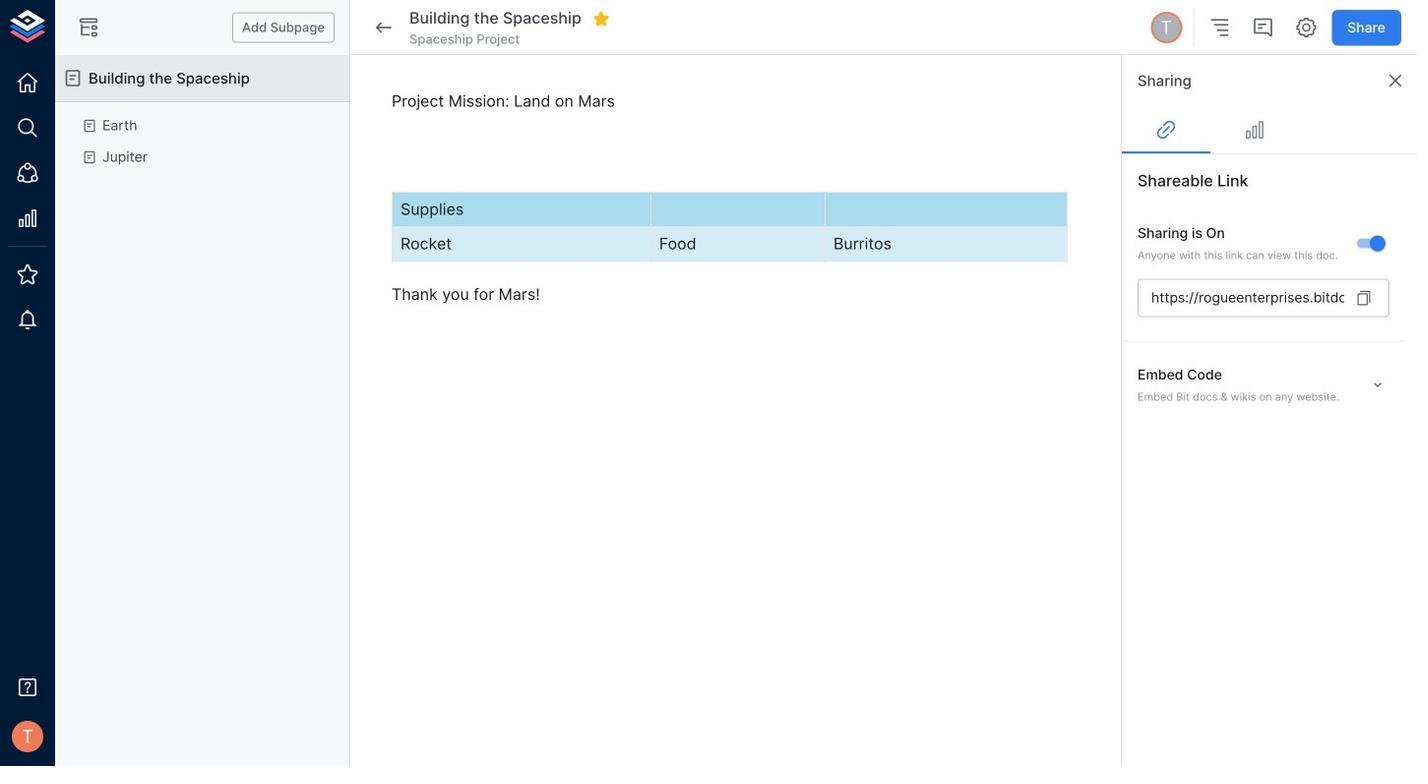 Task type: locate. For each thing, give the bounding box(es) containing it.
tab list
[[1122, 106, 1418, 154]]

comments image
[[1252, 16, 1275, 39]]

None text field
[[1138, 279, 1345, 317]]

table of contents image
[[1208, 16, 1232, 39]]



Task type: vqa. For each thing, say whether or not it's contained in the screenshot.
SETTINGS image
yes



Task type: describe. For each thing, give the bounding box(es) containing it.
go back image
[[372, 16, 396, 39]]

hide wiki image
[[77, 16, 100, 39]]

remove favorite image
[[593, 10, 610, 27]]

settings image
[[1295, 16, 1319, 39]]



